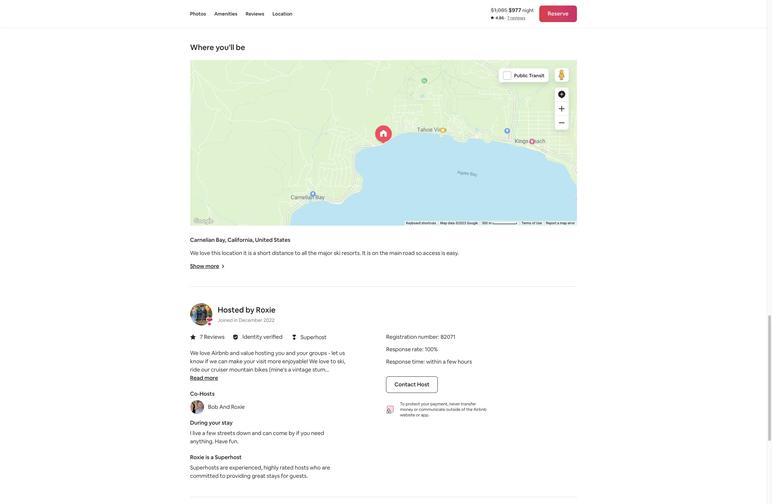 Task type: vqa. For each thing, say whether or not it's contained in the screenshot.
vintage
yes



Task type: describe. For each thing, give the bounding box(es) containing it.
us
[[339, 350, 345, 357]]

4.86
[[496, 15, 504, 21]]

is right the it
[[367, 250, 371, 257]]

easy.
[[447, 250, 459, 257]]

hosting
[[255, 350, 274, 357]]

bob
[[208, 404, 218, 411]]

if inside during your stay i live a few streets down and can come by if you need anything. have fun.
[[296, 430, 300, 437]]

during
[[190, 420, 208, 427]]

a inside roxie is a superhost superhosts are experienced, highly rated hosts who are committed to providing great stays for guests.
[[211, 454, 214, 462]]

where you'll be
[[190, 43, 245, 52]]

: for response time
[[424, 359, 425, 366]]

stay
[[222, 420, 233, 427]]

: for registration number
[[438, 334, 440, 341]]

your down value
[[244, 358, 255, 366]]

0 vertical spatial more
[[206, 263, 219, 270]]

hosts
[[200, 391, 215, 398]]

500
[[482, 222, 488, 225]]

terms of use link
[[522, 222, 542, 225]]

co-
[[190, 391, 200, 398]]

a left map
[[557, 222, 559, 225]]

your inside during your stay i live a few streets down and can come by if you need anything. have fun.
[[209, 420, 221, 427]]

love for airbnb
[[200, 350, 210, 357]]

our
[[201, 367, 210, 374]]

so
[[416, 250, 422, 257]]

superhosts
[[190, 465, 219, 472]]

superhost inside roxie is a superhost superhosts are experienced, highly rated hosts who are committed to providing great stays for guests.
[[215, 454, 242, 462]]

enjoyable!
[[282, 358, 308, 366]]

fun.
[[229, 439, 239, 446]]

terms of use
[[522, 222, 542, 225]]

a inside during your stay i live a few streets down and can come by if you need anything. have fun.
[[202, 430, 205, 437]]

let
[[332, 350, 338, 357]]

keyboard shortcuts
[[406, 222, 436, 225]]

communicate
[[419, 407, 445, 413]]

access
[[423, 250, 440, 257]]

rate
[[412, 346, 422, 354]]

know
[[190, 358, 204, 366]]

reserve
[[548, 10, 569, 17]]

during your stay i live a few streets down and can come by if you need anything. have fun.
[[190, 420, 324, 446]]

down
[[236, 430, 251, 437]]

bikes
[[255, 367, 268, 374]]

united
[[255, 237, 273, 244]]

rated
[[280, 465, 294, 472]]

roxie for and
[[231, 404, 245, 411]]

to inside we love airbnb and value hosting you and your groups - let us know if we can make your visit more enjoyable!  we love to ski, ride our cruiser mountain bikes (mine's a vintage stum… read more
[[331, 358, 336, 366]]

joined
[[218, 318, 233, 324]]

highly
[[264, 465, 279, 472]]

of inside to protect your payment, never transfer money or communicate outside of the airbnb website or app.
[[462, 407, 466, 413]]

7 reviews
[[200, 334, 225, 341]]

show more button
[[190, 263, 225, 270]]

the for distance
[[308, 250, 317, 257]]

add a place to the map image
[[558, 91, 566, 99]]

response time : within a few hours
[[386, 359, 472, 366]]

82071
[[441, 334, 456, 341]]

ski
[[334, 250, 341, 257]]

©2023
[[456, 222, 466, 225]]

public transit
[[514, 73, 545, 79]]

$977
[[509, 7, 521, 14]]

map
[[440, 222, 447, 225]]

by inside hosted by roxie joined in december 2022
[[246, 306, 254, 315]]

2 vertical spatial love
[[319, 358, 329, 366]]

data
[[448, 222, 455, 225]]

registration number : 82071
[[386, 334, 456, 341]]

need
[[311, 430, 324, 437]]

app.
[[421, 413, 429, 418]]

if inside we love airbnb and value hosting you and your groups - let us know if we can make your visit more enjoyable!  we love to ski, ride our cruiser mountain bikes (mine's a vintage stum… read more
[[205, 358, 208, 366]]

0 vertical spatial reviews
[[246, 11, 264, 17]]

you inside we love airbnb and value hosting you and your groups - let us know if we can make your visit more enjoyable!  we love to ski, ride our cruiser mountain bikes (mine's a vintage stum… read more
[[275, 350, 285, 357]]

distance
[[272, 250, 294, 257]]

report a map error
[[546, 222, 575, 225]]

love for this
[[200, 250, 210, 257]]

california,
[[228, 237, 254, 244]]

stays
[[267, 473, 280, 480]]

(mine's
[[269, 367, 287, 374]]

experienced,
[[229, 465, 263, 472]]

roxie for by
[[256, 306, 276, 315]]

be
[[236, 43, 245, 52]]

ski,
[[337, 358, 345, 366]]

shortcuts
[[421, 222, 436, 225]]

main
[[390, 250, 402, 257]]

hosted by roxie joined in december 2022
[[218, 306, 276, 324]]

error
[[568, 222, 575, 225]]

your inside to protect your payment, never transfer money or communicate outside of the airbnb website or app.
[[421, 402, 430, 407]]

money
[[400, 407, 413, 413]]

roxie inside roxie is a superhost superhosts are experienced, highly rated hosts who are committed to providing great stays for guests.
[[190, 454, 204, 462]]

contact host link
[[386, 377, 438, 394]]

streets
[[217, 430, 235, 437]]

registration
[[386, 334, 417, 341]]

hours
[[458, 359, 472, 366]]

report a map error link
[[546, 222, 575, 225]]

states
[[274, 237, 291, 244]]

2 are from the left
[[322, 465, 330, 472]]

you inside during your stay i live a few streets down and can come by if you need anything. have fun.
[[301, 430, 310, 437]]

$1,085
[[491, 7, 508, 14]]

zoom in image
[[559, 106, 565, 112]]

payment,
[[431, 402, 449, 407]]

500 m button
[[480, 221, 520, 226]]

a right within
[[443, 359, 446, 366]]

public
[[514, 73, 528, 79]]

2 horizontal spatial and
[[286, 350, 296, 357]]

on
[[372, 250, 379, 257]]

1 vertical spatial more
[[268, 358, 281, 366]]

500 m
[[482, 222, 493, 225]]

this
[[211, 250, 221, 257]]

keyboard shortcuts button
[[406, 221, 436, 226]]

hosted
[[218, 306, 244, 315]]

show
[[190, 263, 204, 270]]

1 horizontal spatial few
[[447, 359, 457, 366]]

google map
showing 5 points of interest. region
[[136, 0, 578, 258]]

where
[[190, 43, 214, 52]]

the for communicate
[[466, 407, 473, 413]]

photos
[[190, 11, 206, 17]]

identity
[[243, 334, 262, 341]]

map data ©2023 google
[[440, 222, 478, 225]]



Task type: locate. For each thing, give the bounding box(es) containing it.
use
[[536, 222, 542, 225]]

ride
[[190, 367, 200, 374]]

time
[[412, 359, 424, 366]]

zoom out image
[[559, 120, 565, 126]]

report
[[546, 222, 556, 225]]

or left app.
[[416, 413, 420, 418]]

is
[[248, 250, 252, 257], [367, 250, 371, 257], [442, 250, 445, 257], [206, 454, 210, 462]]

m
[[489, 222, 492, 225]]

hosts
[[295, 465, 309, 472]]

can inside we love airbnb and value hosting you and your groups - let us know if we can make your visit more enjoyable!  we love to ski, ride our cruiser mountain bikes (mine's a vintage stum… read more
[[218, 358, 228, 366]]

0 vertical spatial roxie
[[256, 306, 276, 315]]

bob and roxie is a superhost. learn more about bob and roxie. image
[[190, 401, 204, 415], [190, 401, 204, 415]]

come
[[273, 430, 288, 437]]

response for response rate
[[386, 346, 411, 354]]

short
[[257, 250, 271, 257]]

0 vertical spatial you
[[275, 350, 285, 357]]

1 vertical spatial you
[[301, 430, 310, 437]]

of
[[532, 222, 535, 225], [462, 407, 466, 413]]

you left need
[[301, 430, 310, 437]]

0 horizontal spatial superhost
[[215, 454, 242, 462]]

we up know
[[190, 350, 199, 357]]

$1,085 $977 night
[[491, 7, 534, 14]]

0 vertical spatial few
[[447, 359, 457, 366]]

0 horizontal spatial can
[[218, 358, 228, 366]]

love left 'this'
[[200, 250, 210, 257]]

and inside during your stay i live a few streets down and can come by if you need anything. have fun.
[[252, 430, 262, 437]]

by
[[246, 306, 254, 315], [289, 430, 295, 437]]

0 vertical spatial superhost
[[301, 334, 327, 341]]

can up cruiser
[[218, 358, 228, 366]]

roxie right and
[[231, 404, 245, 411]]

google image
[[192, 217, 215, 226]]

more
[[206, 263, 219, 270], [268, 358, 281, 366], [204, 375, 218, 382]]

and right down on the left of page
[[252, 430, 262, 437]]

0 horizontal spatial to
[[220, 473, 225, 480]]

to left all
[[295, 250, 301, 257]]

1 vertical spatial superhost
[[215, 454, 242, 462]]

to
[[295, 250, 301, 257], [331, 358, 336, 366], [220, 473, 225, 480]]

love up stum… at the left bottom
[[319, 358, 329, 366]]

terms
[[522, 222, 531, 225]]

0 horizontal spatial by
[[246, 306, 254, 315]]

1 vertical spatial by
[[289, 430, 295, 437]]

1 horizontal spatial can
[[263, 430, 272, 437]]

amenities button
[[214, 0, 237, 28]]

1 horizontal spatial reviews
[[246, 11, 264, 17]]

outside
[[446, 407, 461, 413]]

0 horizontal spatial are
[[220, 465, 228, 472]]

superhost
[[301, 334, 327, 341], [215, 454, 242, 462]]

number
[[418, 334, 438, 341]]

verified
[[263, 334, 283, 341]]

2 vertical spatial more
[[204, 375, 218, 382]]

night
[[523, 7, 534, 13]]

2 horizontal spatial the
[[466, 407, 473, 413]]

love
[[200, 250, 210, 257], [200, 350, 210, 357], [319, 358, 329, 366]]

0 vertical spatial of
[[532, 222, 535, 225]]

airbnb inside to protect your payment, never transfer money or communicate outside of the airbnb website or app.
[[474, 407, 487, 413]]

mountain
[[229, 367, 253, 374]]

show more
[[190, 263, 219, 270]]

the right never
[[466, 407, 473, 413]]

committed
[[190, 473, 219, 480]]

1 are from the left
[[220, 465, 228, 472]]

1 horizontal spatial of
[[532, 222, 535, 225]]

website
[[400, 413, 415, 418]]

1 horizontal spatial and
[[252, 430, 262, 437]]

to protect your payment, never transfer money or communicate outside of the airbnb website or app.
[[400, 402, 487, 418]]

1 vertical spatial we
[[190, 350, 199, 357]]

and up "make"
[[230, 350, 240, 357]]

by right come
[[289, 430, 295, 437]]

response down response rate : 100%
[[386, 359, 411, 366]]

and up enjoyable!
[[286, 350, 296, 357]]

0 horizontal spatial few
[[207, 430, 216, 437]]

photos button
[[190, 0, 206, 28]]

0 vertical spatial can
[[218, 358, 228, 366]]

your up app.
[[421, 402, 430, 407]]

location
[[222, 250, 242, 257]]

roxie up superhosts
[[190, 454, 204, 462]]

we down groups
[[309, 358, 318, 366]]

drag pegman onto the map to open street view image
[[555, 68, 569, 82]]

who
[[310, 465, 321, 472]]

i
[[190, 430, 191, 437]]

0 horizontal spatial you
[[275, 350, 285, 357]]

2 response from the top
[[386, 359, 411, 366]]

your stay location, map pin image
[[375, 126, 392, 144]]

reviews button
[[246, 0, 264, 28]]

we love airbnb and value hosting you and your groups - let us know if we can make your visit more enjoyable!  we love to ski, ride our cruiser mountain bikes (mine's a vintage stum… read more
[[190, 350, 345, 382]]

1 vertical spatial can
[[263, 430, 272, 437]]

reviews
[[511, 15, 526, 21]]

1 horizontal spatial 7
[[507, 15, 510, 21]]

visit
[[256, 358, 267, 366]]

to left providing
[[220, 473, 225, 480]]

superhost up groups
[[301, 334, 327, 341]]

by inside during your stay i live a few streets down and can come by if you need anything. have fun.
[[289, 430, 295, 437]]

1 vertical spatial response
[[386, 359, 411, 366]]

if left 'we'
[[205, 358, 208, 366]]

your up enjoyable!
[[297, 350, 308, 357]]

is inside roxie is a superhost superhosts are experienced, highly rated hosts who are committed to providing great stays for guests.
[[206, 454, 210, 462]]

4.86 · 7 reviews
[[496, 15, 526, 21]]

1 horizontal spatial are
[[322, 465, 330, 472]]

7
[[507, 15, 510, 21], [200, 334, 203, 341]]

·
[[505, 15, 506, 21]]

1 vertical spatial :
[[422, 346, 424, 354]]

0 vertical spatial to
[[295, 250, 301, 257]]

reviews
[[246, 11, 264, 17], [204, 334, 225, 341]]

roxie is a superhost superhosts are experienced, highly rated hosts who are committed to providing great stays for guests.
[[190, 454, 330, 480]]

to inside roxie is a superhost superhosts are experienced, highly rated hosts who are committed to providing great stays for guests.
[[220, 473, 225, 480]]

response for response time
[[386, 359, 411, 366]]

it
[[362, 250, 366, 257]]

1 horizontal spatial to
[[295, 250, 301, 257]]

airbnb right never
[[474, 407, 487, 413]]

can inside during your stay i live a few streets down and can come by if you need anything. have fun.
[[263, 430, 272, 437]]

: left within
[[424, 359, 425, 366]]

0 horizontal spatial the
[[308, 250, 317, 257]]

1 vertical spatial few
[[207, 430, 216, 437]]

a inside we love airbnb and value hosting you and your groups - let us know if we can make your visit more enjoyable!  we love to ski, ride our cruiser mountain bikes (mine's a vintage stum… read more
[[288, 367, 291, 374]]

1 vertical spatial airbnb
[[474, 407, 487, 413]]

1 vertical spatial if
[[296, 430, 300, 437]]

0 vertical spatial if
[[205, 358, 208, 366]]

a down enjoyable!
[[288, 367, 291, 374]]

the right on
[[380, 250, 388, 257]]

anything.
[[190, 439, 214, 446]]

reviews left location button
[[246, 11, 264, 17]]

we up show
[[190, 250, 199, 257]]

0 horizontal spatial 7
[[200, 334, 203, 341]]

identity verified
[[243, 334, 283, 341]]

the
[[308, 250, 317, 257], [380, 250, 388, 257], [466, 407, 473, 413]]

0 vertical spatial love
[[200, 250, 210, 257]]

1 vertical spatial 7
[[200, 334, 203, 341]]

bob and roxie
[[208, 404, 245, 411]]

you right hosting
[[275, 350, 285, 357]]

response down the registration
[[386, 346, 411, 354]]

0 horizontal spatial if
[[205, 358, 208, 366]]

we
[[210, 358, 217, 366]]

it
[[244, 250, 247, 257]]

0 horizontal spatial airbnb
[[211, 350, 229, 357]]

the inside to protect your payment, never transfer money or communicate outside of the airbnb website or app.
[[466, 407, 473, 413]]

is up superhosts
[[206, 454, 210, 462]]

0 vertical spatial by
[[246, 306, 254, 315]]

1 horizontal spatial if
[[296, 430, 300, 437]]

few inside during your stay i live a few streets down and can come by if you need anything. have fun.
[[207, 430, 216, 437]]

few
[[447, 359, 457, 366], [207, 430, 216, 437]]

are right 'who'
[[322, 465, 330, 472]]

few left the hours
[[447, 359, 457, 366]]

providing
[[227, 473, 251, 480]]

we love this location it is a short distance to all the major ski resorts. it is on the main road so access is easy.
[[190, 250, 459, 257]]

0 horizontal spatial reviews
[[204, 334, 225, 341]]

value
[[241, 350, 254, 357]]

: left 100%
[[422, 346, 424, 354]]

1 horizontal spatial by
[[289, 430, 295, 437]]

1 horizontal spatial airbnb
[[474, 407, 487, 413]]

1 vertical spatial reviews
[[204, 334, 225, 341]]

host
[[417, 382, 430, 389]]

0 vertical spatial we
[[190, 250, 199, 257]]

0 vertical spatial 7
[[507, 15, 510, 21]]

or right money
[[414, 407, 418, 413]]

response
[[386, 346, 411, 354], [386, 359, 411, 366]]

groups
[[309, 350, 327, 357]]

2 vertical spatial :
[[424, 359, 425, 366]]

few up anything.
[[207, 430, 216, 437]]

a right it
[[253, 250, 256, 257]]

we for we love airbnb and value hosting you and your groups - let us know if we can make your visit more enjoyable!  we love to ski, ride our cruiser mountain bikes (mine's a vintage stum… read more
[[190, 350, 199, 357]]

1 vertical spatial love
[[200, 350, 210, 357]]

reviews down joined on the left
[[204, 334, 225, 341]]

2022
[[264, 318, 275, 324]]

more up (mine's
[[268, 358, 281, 366]]

: for response rate
[[422, 346, 424, 354]]

live
[[193, 430, 201, 437]]

roxie is a superhost. learn more about roxie. image
[[190, 304, 212, 326], [190, 304, 212, 326]]

2 horizontal spatial roxie
[[256, 306, 276, 315]]

0 vertical spatial airbnb
[[211, 350, 229, 357]]

more down "our"
[[204, 375, 218, 382]]

superhost down fun.
[[215, 454, 242, 462]]

1 vertical spatial roxie
[[231, 404, 245, 411]]

roxie inside hosted by roxie joined in december 2022
[[256, 306, 276, 315]]

we for we love this location it is a short distance to all the major ski resorts. it is on the main road so access is easy.
[[190, 250, 199, 257]]

for
[[281, 473, 288, 480]]

road
[[403, 250, 415, 257]]

7 up know
[[200, 334, 203, 341]]

read
[[190, 375, 203, 382]]

stum…
[[313, 367, 329, 374]]

7 right ·
[[507, 15, 510, 21]]

to
[[400, 402, 405, 407]]

great
[[252, 473, 266, 480]]

airbnb
[[211, 350, 229, 357], [474, 407, 487, 413]]

are up providing
[[220, 465, 228, 472]]

guests.
[[290, 473, 308, 480]]

the right all
[[308, 250, 317, 257]]

7 reviews button
[[507, 15, 526, 21]]

airbnb inside we love airbnb and value hosting you and your groups - let us know if we can make your visit more enjoyable!  we love to ski, ride our cruiser mountain bikes (mine's a vintage stum… read more
[[211, 350, 229, 357]]

roxie
[[256, 306, 276, 315], [231, 404, 245, 411], [190, 454, 204, 462]]

make
[[229, 358, 243, 366]]

more down 'this'
[[206, 263, 219, 270]]

you
[[275, 350, 285, 357], [301, 430, 310, 437]]

transfer
[[461, 402, 476, 407]]

2 horizontal spatial to
[[331, 358, 336, 366]]

we
[[190, 250, 199, 257], [190, 350, 199, 357], [309, 358, 318, 366]]

can left come
[[263, 430, 272, 437]]

if right come
[[296, 430, 300, 437]]

by up december
[[246, 306, 254, 315]]

1 horizontal spatial roxie
[[231, 404, 245, 411]]

have
[[215, 439, 228, 446]]

1 vertical spatial to
[[331, 358, 336, 366]]

you'll
[[216, 43, 234, 52]]

of right outside at the bottom
[[462, 407, 466, 413]]

2 vertical spatial roxie
[[190, 454, 204, 462]]

of left use
[[532, 222, 535, 225]]

is right it
[[248, 250, 252, 257]]

: left 82071
[[438, 334, 440, 341]]

resorts.
[[342, 250, 361, 257]]

love up know
[[200, 350, 210, 357]]

1 vertical spatial of
[[462, 407, 466, 413]]

your left stay
[[209, 420, 221, 427]]

1 horizontal spatial the
[[380, 250, 388, 257]]

󰀃
[[293, 334, 296, 342]]

0 horizontal spatial and
[[230, 350, 240, 357]]

response rate : 100%
[[386, 346, 438, 354]]

2 vertical spatial to
[[220, 473, 225, 480]]

2 vertical spatial we
[[309, 358, 318, 366]]

0 horizontal spatial of
[[462, 407, 466, 413]]

roxie up 2022
[[256, 306, 276, 315]]

a up superhosts
[[211, 454, 214, 462]]

0 vertical spatial :
[[438, 334, 440, 341]]

is left the easy.
[[442, 250, 445, 257]]

to left ski,
[[331, 358, 336, 366]]

contact host
[[395, 382, 430, 389]]

1 horizontal spatial superhost
[[301, 334, 327, 341]]

0 vertical spatial response
[[386, 346, 411, 354]]

1 response from the top
[[386, 346, 411, 354]]

airbnb up 'we'
[[211, 350, 229, 357]]

1 horizontal spatial you
[[301, 430, 310, 437]]

a right "live"
[[202, 430, 205, 437]]

0 horizontal spatial roxie
[[190, 454, 204, 462]]

amenities
[[214, 11, 237, 17]]



